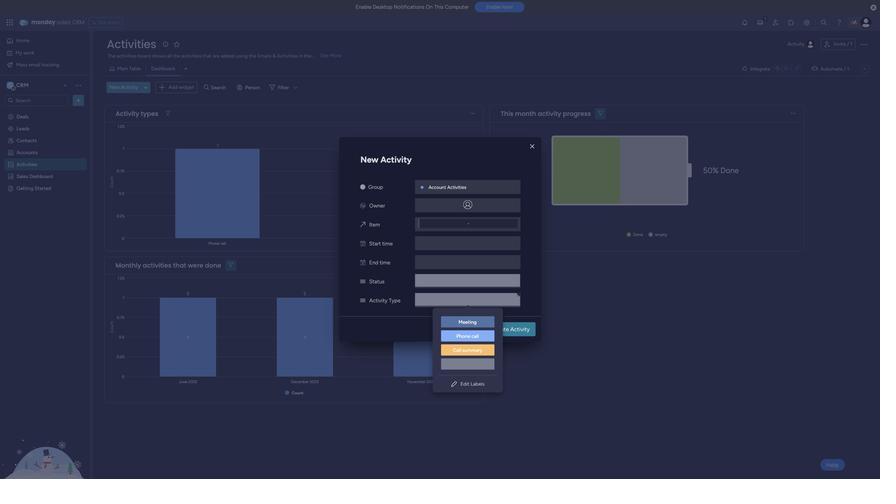 Task type: vqa. For each thing, say whether or not it's contained in the screenshot.
integrate
yes



Task type: describe. For each thing, give the bounding box(es) containing it.
public board image
[[7, 185, 14, 192]]

cancel button
[[456, 323, 485, 337]]

emails
[[257, 53, 272, 59]]

started
[[35, 185, 51, 191]]

my work button
[[4, 47, 76, 59]]

activity left types
[[116, 109, 139, 118]]

empty
[[655, 232, 668, 237]]

integrate
[[751, 66, 771, 72]]

status
[[369, 279, 385, 285]]

account
[[429, 185, 446, 190]]

dashboard inside list box
[[29, 173, 53, 179]]

apps image
[[788, 19, 795, 26]]

monday
[[31, 18, 55, 26]]

mass email tracking
[[16, 62, 59, 68]]

select product image
[[6, 19, 13, 26]]

added
[[221, 53, 235, 59]]

see more link
[[320, 52, 342, 59]]

edit labels button
[[438, 379, 497, 390]]

activity inside button
[[511, 326, 530, 333]]

christina overa image
[[861, 17, 872, 28]]

lottie animation element
[[0, 408, 90, 479]]

done
[[205, 261, 221, 270]]

see plans button
[[89, 17, 123, 28]]

50% done
[[703, 166, 739, 175]]

activity button
[[785, 39, 818, 50]]

1 image
[[762, 14, 769, 22]]

main table
[[117, 66, 141, 72]]

dashboard inside button
[[151, 66, 175, 72]]

enable for enable now!
[[486, 4, 501, 10]]

progress
[[563, 109, 591, 118]]

this month activity progress
[[501, 109, 591, 118]]

getting
[[17, 185, 33, 191]]

enable now! button
[[475, 2, 525, 12]]

activities up board
[[107, 36, 156, 52]]

0 horizontal spatial option
[[0, 110, 90, 112]]

on
[[426, 4, 433, 10]]

public dashboard image
[[7, 173, 14, 180]]

enable now!
[[486, 4, 513, 10]]

50%
[[703, 166, 719, 175]]

activities inside new activity dialog
[[447, 185, 467, 190]]

end
[[369, 260, 379, 266]]

person
[[245, 85, 260, 91]]

notifications
[[394, 4, 425, 10]]

activities for that
[[143, 261, 172, 270]]

now!
[[502, 4, 513, 10]]

search everything image
[[821, 19, 828, 26]]

emails settings image
[[804, 19, 811, 26]]

c
[[8, 82, 12, 88]]

email
[[29, 62, 40, 68]]

were
[[188, 261, 203, 270]]

new inside dialog
[[361, 154, 379, 165]]

1 the from the left
[[173, 53, 180, 59]]

call summary
[[453, 347, 483, 353]]

see for see more
[[321, 53, 329, 59]]

phone
[[457, 333, 471, 339]]

/ for automate
[[844, 66, 846, 72]]

v2 sun image
[[360, 184, 366, 190]]

end time
[[369, 260, 390, 266]]

v2 status image
[[360, 298, 366, 304]]

create activity button
[[486, 323, 536, 337]]

v2 funnel image
[[229, 263, 233, 268]]

new activity inside "button"
[[109, 84, 138, 90]]

contacts
[[17, 137, 37, 143]]

filter button
[[267, 82, 300, 93]]

arrow down image
[[291, 83, 300, 92]]

time for end time
[[380, 260, 390, 266]]

enable for enable desktop notifications on this computer
[[356, 4, 372, 10]]

3 the from the left
[[304, 53, 311, 59]]

deals
[[17, 114, 28, 120]]

main
[[117, 66, 128, 72]]

list box containing deals
[[0, 109, 90, 289]]

notifications image
[[742, 19, 749, 26]]

widget
[[179, 84, 194, 90]]

enable desktop notifications on this computer
[[356, 4, 469, 10]]

activity
[[538, 109, 562, 118]]

invite members image
[[773, 19, 780, 26]]

owner
[[369, 203, 385, 209]]

0 horizontal spatial done
[[633, 232, 643, 237]]

autopilot image
[[812, 64, 818, 73]]

1 for automate / 1
[[848, 66, 850, 72]]

desktop
[[373, 4, 393, 10]]

activity type
[[369, 298, 401, 304]]

more dots image for monthly activities that were done
[[470, 263, 475, 268]]

table
[[129, 66, 141, 72]]

add widget button
[[156, 82, 197, 93]]

filter
[[278, 85, 289, 91]]

collapse board header image
[[863, 66, 868, 72]]

add to favorites image
[[173, 41, 180, 48]]

automate / 1
[[821, 66, 850, 72]]

new activity inside dialog
[[361, 154, 412, 165]]

leads
[[17, 125, 29, 131]]

activities for board
[[117, 53, 137, 59]]

person button
[[234, 82, 265, 93]]

time for start time
[[382, 241, 393, 247]]

labels
[[471, 381, 485, 387]]

are
[[213, 53, 220, 59]]

home
[[16, 38, 30, 44]]

1 vertical spatial this
[[501, 109, 514, 118]]

more dots image
[[470, 111, 475, 116]]

/ for invite
[[848, 41, 850, 47]]

v2 board relation small image
[[360, 222, 366, 228]]

crm inside workspace selection element
[[16, 82, 29, 89]]

2 v2 funnel image from the left
[[598, 111, 603, 116]]

monthly activities that were done
[[116, 261, 221, 270]]

activity types
[[116, 109, 158, 118]]

add view image
[[184, 66, 187, 72]]

types
[[141, 109, 158, 118]]

the activities board shows all the activities that are added using the emails & activities in the page.
[[108, 53, 325, 59]]

activity inside popup button
[[788, 41, 805, 47]]

sales dashboard
[[17, 173, 53, 179]]



Task type: locate. For each thing, give the bounding box(es) containing it.
0 vertical spatial new activity
[[109, 84, 138, 90]]

activities
[[107, 36, 156, 52], [277, 53, 298, 59], [17, 161, 37, 167], [447, 185, 467, 190]]

1 horizontal spatial enable
[[486, 4, 501, 10]]

plans
[[108, 19, 119, 25]]

1 vertical spatial dashboard
[[29, 173, 53, 179]]

help image
[[836, 19, 843, 26]]

list box containing meeting
[[433, 311, 503, 376]]

v2 funnel image right types
[[166, 111, 170, 116]]

type
[[389, 298, 401, 304]]

mass email tracking button
[[4, 59, 76, 70]]

more dots image
[[791, 111, 796, 116], [470, 263, 475, 268]]

1 inside button
[[851, 41, 853, 47]]

home button
[[4, 35, 76, 46]]

see inside button
[[98, 19, 107, 25]]

2 horizontal spatial activities
[[182, 53, 201, 59]]

1 horizontal spatial more dots image
[[791, 111, 796, 116]]

0 vertical spatial /
[[848, 41, 850, 47]]

dashboard up started
[[29, 173, 53, 179]]

my
[[15, 50, 22, 56]]

help
[[827, 462, 839, 469]]

1 vertical spatial new
[[361, 154, 379, 165]]

0 horizontal spatial the
[[173, 53, 180, 59]]

1 horizontal spatial list box
[[433, 311, 503, 376]]

done
[[721, 166, 739, 175], [633, 232, 643, 237]]

1 vertical spatial done
[[633, 232, 643, 237]]

1 horizontal spatial dashboard
[[151, 66, 175, 72]]

add widget
[[169, 84, 194, 90]]

0 horizontal spatial this
[[434, 4, 444, 10]]

1 vertical spatial 1
[[848, 66, 850, 72]]

/ right automate
[[844, 66, 846, 72]]

my work
[[15, 50, 34, 56]]

crm
[[72, 18, 84, 26], [16, 82, 29, 89]]

1 vertical spatial more dots image
[[470, 263, 475, 268]]

1 horizontal spatial this
[[501, 109, 514, 118]]

v2 search image
[[204, 84, 209, 92]]

all
[[167, 53, 172, 59]]

close image
[[530, 144, 535, 149]]

activities up the add view icon
[[182, 53, 201, 59]]

this left month
[[501, 109, 514, 118]]

option down call summary at the right of page
[[441, 359, 495, 370]]

1 vertical spatial list box
[[433, 311, 503, 376]]

crm right 'sales'
[[72, 18, 84, 26]]

the right all
[[173, 53, 180, 59]]

0 vertical spatial option
[[0, 110, 90, 112]]

activities
[[117, 53, 137, 59], [182, 53, 201, 59], [143, 261, 172, 270]]

0 horizontal spatial new activity
[[109, 84, 138, 90]]

board
[[138, 53, 151, 59]]

1 vertical spatial crm
[[16, 82, 29, 89]]

2 the from the left
[[249, 53, 256, 59]]

meeting
[[459, 319, 477, 325]]

shows
[[152, 53, 166, 59]]

done right 50%
[[721, 166, 739, 175]]

phone call option
[[441, 331, 495, 342]]

list box inside new activity dialog
[[433, 311, 503, 376]]

1 right automate
[[848, 66, 850, 72]]

month
[[515, 109, 536, 118]]

v2 multiple person column image
[[360, 203, 366, 209]]

dapulse integrations image
[[742, 66, 748, 72]]

see left more
[[321, 53, 329, 59]]

v2 funnel image
[[166, 111, 170, 116], [598, 111, 603, 116]]

new activity up group
[[361, 154, 412, 165]]

sales
[[57, 18, 71, 26]]

in
[[299, 53, 303, 59]]

sales
[[17, 173, 28, 179]]

activities right &
[[277, 53, 298, 59]]

this right on
[[434, 4, 444, 10]]

0 horizontal spatial see
[[98, 19, 107, 25]]

0 vertical spatial more dots image
[[791, 111, 796, 116]]

1 v2 funnel image from the left
[[166, 111, 170, 116]]

v2 funnel image right the progress
[[598, 111, 603, 116]]

0 vertical spatial that
[[203, 53, 212, 59]]

1 horizontal spatial v2 funnel image
[[598, 111, 603, 116]]

that
[[203, 53, 212, 59], [173, 261, 186, 270]]

Search field
[[209, 83, 230, 93]]

workspace image
[[7, 82, 14, 89]]

more
[[330, 53, 342, 59]]

1 horizontal spatial see
[[321, 53, 329, 59]]

1 right invite
[[851, 41, 853, 47]]

enable inside button
[[486, 4, 501, 10]]

/ right invite
[[848, 41, 850, 47]]

0 horizontal spatial new
[[109, 84, 120, 90]]

-
[[468, 221, 470, 226]]

dapulse close image
[[871, 4, 877, 11]]

page.
[[313, 53, 325, 59]]

see for see plans
[[98, 19, 107, 25]]

activity right v2 status icon
[[369, 298, 388, 304]]

work
[[23, 50, 34, 56]]

see more
[[321, 53, 342, 59]]

/
[[848, 41, 850, 47], [844, 66, 846, 72]]

see left 'plans'
[[98, 19, 107, 25]]

monday sales crm
[[31, 18, 84, 26]]

monthly
[[116, 261, 141, 270]]

0 horizontal spatial dashboard
[[29, 173, 53, 179]]

summary
[[462, 347, 483, 353]]

activity down apps image
[[788, 41, 805, 47]]

0 vertical spatial this
[[434, 4, 444, 10]]

invite / 1
[[834, 41, 853, 47]]

show board description image
[[161, 41, 170, 48]]

0 vertical spatial list box
[[0, 109, 90, 289]]

0 horizontal spatial v2 funnel image
[[166, 111, 170, 116]]

help button
[[821, 459, 845, 471]]

0 vertical spatial see
[[98, 19, 107, 25]]

invite / 1 button
[[821, 39, 856, 50]]

done left empty
[[633, 232, 643, 237]]

the
[[173, 53, 180, 59], [249, 53, 256, 59], [304, 53, 311, 59]]

activity left angle down image
[[121, 84, 138, 90]]

1 vertical spatial option
[[441, 359, 495, 370]]

time right start on the left of the page
[[382, 241, 393, 247]]

call
[[453, 347, 461, 353]]

activities down accounts
[[17, 161, 37, 167]]

new activity
[[109, 84, 138, 90], [361, 154, 412, 165]]

&
[[273, 53, 276, 59]]

2 horizontal spatial the
[[304, 53, 311, 59]]

new
[[109, 84, 120, 90], [361, 154, 379, 165]]

start time
[[369, 241, 393, 247]]

activity
[[788, 41, 805, 47], [121, 84, 138, 90], [116, 109, 139, 118], [381, 154, 412, 165], [369, 298, 388, 304], [511, 326, 530, 333]]

option down search in workspace field
[[0, 110, 90, 112]]

activity right create
[[511, 326, 530, 333]]

Activities field
[[105, 36, 158, 52]]

dashboard
[[151, 66, 175, 72], [29, 173, 53, 179]]

getting started
[[17, 185, 51, 191]]

time right end at the bottom left of page
[[380, 260, 390, 266]]

1 horizontal spatial the
[[249, 53, 256, 59]]

the
[[108, 53, 116, 59]]

1 horizontal spatial new
[[361, 154, 379, 165]]

1 for invite / 1
[[851, 41, 853, 47]]

v2 status image
[[360, 279, 366, 285]]

meeting option
[[441, 317, 495, 328]]

automate
[[821, 66, 843, 72]]

1 horizontal spatial that
[[203, 53, 212, 59]]

edit
[[461, 381, 470, 387]]

Search in workspace field
[[15, 96, 59, 105]]

1 horizontal spatial /
[[848, 41, 850, 47]]

0 vertical spatial time
[[382, 241, 393, 247]]

activity inside "button"
[[121, 84, 138, 90]]

1 vertical spatial /
[[844, 66, 846, 72]]

activity up group
[[381, 154, 412, 165]]

dashboard button
[[146, 63, 180, 75]]

lottie animation image
[[0, 408, 90, 479]]

1 vertical spatial time
[[380, 260, 390, 266]]

1 vertical spatial new activity
[[361, 154, 412, 165]]

enable left now!
[[486, 4, 501, 10]]

invite
[[834, 41, 846, 47]]

list box
[[0, 109, 90, 289], [433, 311, 503, 376]]

1 horizontal spatial done
[[721, 166, 739, 175]]

dashboard down shows
[[151, 66, 175, 72]]

call
[[472, 333, 479, 339]]

accounts
[[17, 149, 38, 155]]

0 horizontal spatial that
[[173, 261, 186, 270]]

activities up main table button
[[117, 53, 137, 59]]

0 vertical spatial crm
[[72, 18, 84, 26]]

new activity button
[[107, 82, 141, 93]]

enable
[[356, 4, 372, 10], [486, 4, 501, 10]]

activities right monthly
[[143, 261, 172, 270]]

/ inside button
[[848, 41, 850, 47]]

0 vertical spatial 1
[[851, 41, 853, 47]]

that left were
[[173, 261, 186, 270]]

0 horizontal spatial crm
[[16, 82, 29, 89]]

angle down image
[[144, 85, 148, 90]]

tracking
[[41, 62, 59, 68]]

0 horizontal spatial /
[[844, 66, 846, 72]]

option
[[0, 110, 90, 112], [441, 359, 495, 370]]

1 vertical spatial that
[[173, 261, 186, 270]]

1 horizontal spatial new activity
[[361, 154, 412, 165]]

add
[[169, 84, 178, 90]]

0 horizontal spatial 1
[[848, 66, 850, 72]]

phone call
[[457, 333, 479, 339]]

new down main
[[109, 84, 120, 90]]

create activity
[[492, 326, 530, 333]]

1
[[851, 41, 853, 47], [848, 66, 850, 72]]

item
[[369, 222, 380, 228]]

1 horizontal spatial 1
[[851, 41, 853, 47]]

call summary option
[[441, 345, 495, 356]]

0 horizontal spatial more dots image
[[470, 263, 475, 268]]

group
[[368, 184, 383, 190]]

inbox image
[[757, 19, 764, 26]]

new up group
[[361, 154, 379, 165]]

that left the are
[[203, 53, 212, 59]]

main table button
[[107, 63, 146, 75]]

cancel
[[462, 326, 479, 333]]

1 horizontal spatial option
[[441, 359, 495, 370]]

enable left desktop
[[356, 4, 372, 10]]

the right using
[[249, 53, 256, 59]]

new activity dialog
[[339, 137, 541, 395]]

start
[[369, 241, 381, 247]]

1 horizontal spatial activities
[[143, 261, 172, 270]]

dapulse date column image
[[360, 260, 366, 266]]

0 horizontal spatial activities
[[117, 53, 137, 59]]

edit labels
[[461, 381, 485, 387]]

more dots image for this month activity progress
[[791, 111, 796, 116]]

the right in
[[304, 53, 311, 59]]

new inside "button"
[[109, 84, 120, 90]]

1 horizontal spatial crm
[[72, 18, 84, 26]]

activities inside list box
[[17, 161, 37, 167]]

0 horizontal spatial list box
[[0, 109, 90, 289]]

0 vertical spatial dashboard
[[151, 66, 175, 72]]

0 horizontal spatial enable
[[356, 4, 372, 10]]

dapulse date column image
[[360, 241, 366, 247]]

1 vertical spatial see
[[321, 53, 329, 59]]

workspace selection element
[[7, 81, 30, 90]]

mass
[[16, 62, 27, 68]]

0 vertical spatial new
[[109, 84, 120, 90]]

using
[[236, 53, 248, 59]]

0 vertical spatial done
[[721, 166, 739, 175]]

crm right workspace image
[[16, 82, 29, 89]]

create
[[492, 326, 509, 333]]

activities right account
[[447, 185, 467, 190]]

see plans
[[98, 19, 119, 25]]

new activity down main table button
[[109, 84, 138, 90]]



